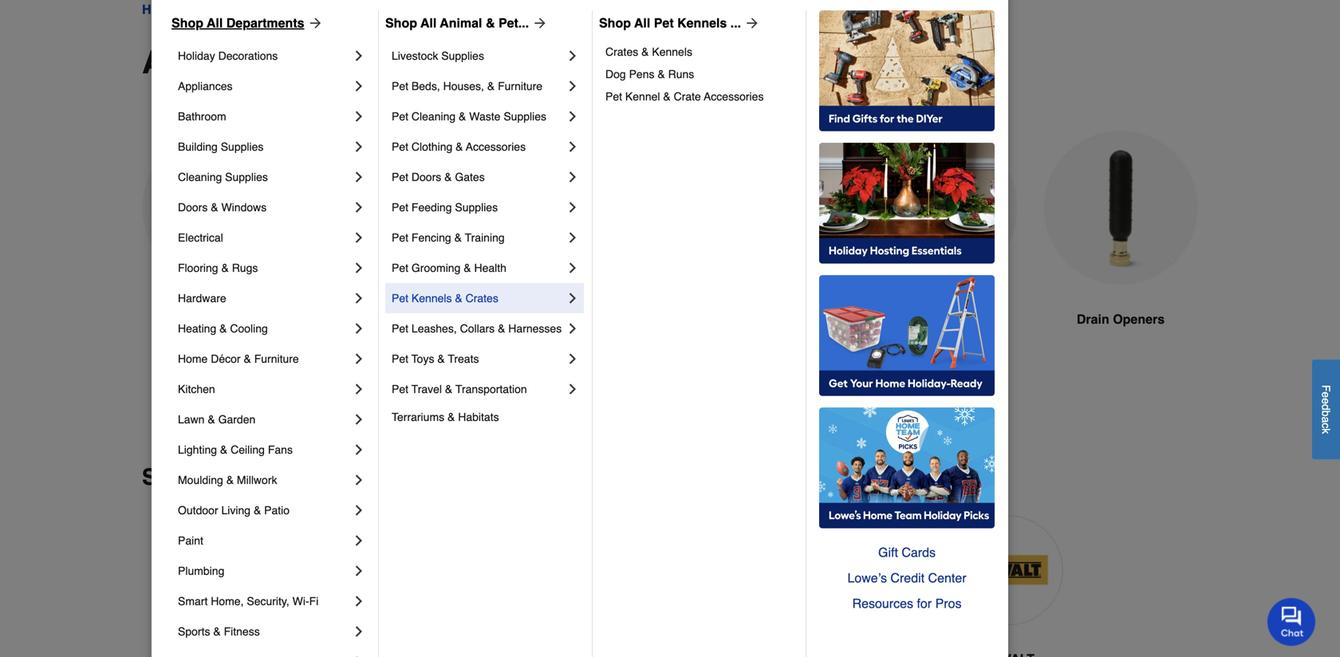 Task type: locate. For each thing, give the bounding box(es) containing it.
plungers right departments
[[311, 2, 361, 17]]

chevron right image for outdoor living & patio
[[351, 503, 367, 518]]

home for home décor & furniture
[[178, 353, 208, 365]]

1 arrow right image from the left
[[304, 15, 323, 31]]

augers, up "holiday decorations" link
[[264, 2, 307, 17]]

supplies up windows at the left
[[225, 171, 268, 183]]

gates
[[455, 171, 485, 183]]

chevron right image for pet toys & treats
[[565, 351, 581, 367]]

0 horizontal spatial cleaning
[[178, 171, 222, 183]]

1 horizontal spatial arrow right image
[[741, 15, 760, 31]]

doors
[[412, 171, 441, 183], [178, 201, 208, 214]]

e
[[1320, 392, 1333, 398], [1320, 398, 1333, 404]]

lowe's credit center
[[847, 571, 966, 585]]

travel
[[411, 383, 442, 396]]

&
[[365, 2, 373, 17], [486, 16, 495, 30], [415, 44, 438, 81], [641, 45, 649, 58], [658, 68, 665, 81], [487, 80, 495, 93], [663, 90, 671, 103], [459, 110, 466, 123], [456, 140, 463, 153], [444, 171, 452, 183], [211, 201, 218, 214], [454, 231, 462, 244], [221, 262, 229, 274], [464, 262, 471, 274], [455, 292, 462, 305], [622, 312, 631, 327], [219, 322, 227, 335], [498, 322, 505, 335], [244, 353, 251, 365], [437, 353, 445, 365], [445, 383, 453, 396], [447, 411, 455, 424], [208, 413, 215, 426], [220, 444, 228, 456], [226, 474, 234, 487], [254, 504, 261, 517], [213, 625, 221, 638]]

2 all from the left
[[420, 16, 437, 30]]

a
[[1320, 417, 1333, 423]]

supplies down pet doors & gates link
[[455, 201, 498, 214]]

0 vertical spatial plumbing link
[[191, 0, 250, 19]]

drain for drain openers
[[1077, 312, 1109, 327]]

holiday
[[178, 49, 215, 62]]

chevron right image for pet grooming & health
[[565, 260, 581, 276]]

augers inside hand augers link
[[215, 312, 259, 327]]

treats
[[448, 353, 479, 365]]

chevron right image for smart home, security, wi-fi
[[351, 593, 367, 609]]

shop for shop all pet kennels ...
[[599, 16, 631, 30]]

chevron right image for paint
[[351, 533, 367, 549]]

pet left fencing
[[392, 231, 408, 244]]

doors up feeding
[[412, 171, 441, 183]]

0 horizontal spatial openers
[[411, 2, 460, 17]]

home for home
[[142, 2, 177, 17]]

drain inside drain snakes link
[[900, 312, 933, 327]]

chevron right image
[[351, 48, 367, 64], [565, 48, 581, 64], [565, 108, 581, 124], [351, 139, 367, 155], [565, 169, 581, 185], [351, 199, 367, 215], [565, 199, 581, 215], [351, 230, 367, 246], [565, 230, 581, 246], [351, 260, 367, 276], [351, 290, 367, 306], [565, 290, 581, 306], [351, 351, 367, 367], [565, 381, 581, 397], [351, 472, 367, 488], [351, 593, 367, 609], [351, 624, 367, 640]]

pet for pet doors & gates
[[392, 171, 408, 183]]

1 vertical spatial furniture
[[254, 353, 299, 365]]

home link
[[142, 0, 177, 19]]

doors up electrical
[[178, 201, 208, 214]]

shop all departments
[[172, 16, 304, 30]]

chevron right image for heating & cooling
[[351, 321, 367, 337]]

all
[[207, 16, 223, 30], [420, 16, 437, 30], [634, 16, 650, 30]]

wi-
[[292, 595, 309, 608]]

furniture up the "waste"
[[498, 80, 542, 93]]

outdoor living & patio
[[178, 504, 290, 517]]

livestock supplies
[[392, 49, 484, 62]]

plumbing link up the holiday decorations
[[191, 0, 250, 19]]

training
[[465, 231, 505, 244]]

terrariums & habitats
[[392, 411, 499, 424]]

pet left "beds,"
[[392, 80, 408, 93]]

1 vertical spatial openers
[[537, 44, 667, 81]]

furniture up kitchen link
[[254, 353, 299, 365]]

cleaning
[[412, 110, 456, 123], [178, 171, 222, 183]]

heating & cooling
[[178, 322, 268, 335]]

1 vertical spatial plumbing
[[178, 565, 224, 578]]

crates up dog
[[605, 45, 638, 58]]

toys
[[411, 353, 434, 365]]

sports
[[178, 625, 210, 638]]

pet beds, houses, & furniture link
[[392, 71, 565, 101]]

1 horizontal spatial doors
[[412, 171, 441, 183]]

drain openers link
[[1043, 131, 1198, 367]]

pet up the machine augers
[[392, 292, 408, 305]]

1 vertical spatial kennels
[[652, 45, 692, 58]]

1 horizontal spatial furniture
[[498, 80, 542, 93]]

plumbing up 'smart' on the left of the page
[[178, 565, 224, 578]]

shop up livestock
[[385, 16, 417, 30]]

crates & kennels link
[[605, 41, 794, 63]]

3 all from the left
[[634, 16, 650, 30]]

0 horizontal spatial doors
[[178, 201, 208, 214]]

2 horizontal spatial all
[[634, 16, 650, 30]]

pet left grooming
[[392, 262, 408, 274]]

1 e from the top
[[1320, 392, 1333, 398]]

ceiling
[[231, 444, 265, 456]]

1 vertical spatial doors
[[178, 201, 208, 214]]

chevron right image for pet cleaning & waste supplies
[[565, 108, 581, 124]]

cleaning supplies link
[[178, 162, 351, 192]]

1 all from the left
[[207, 16, 223, 30]]

2 vertical spatial openers
[[1113, 312, 1165, 327]]

2 vertical spatial kennels
[[412, 292, 452, 305]]

pet doors & gates link
[[392, 162, 565, 192]]

1 vertical spatial crates
[[466, 292, 498, 305]]

décor
[[211, 353, 241, 365]]

2 arrow right image from the left
[[741, 15, 760, 31]]

chevron right image for moulding & millwork
[[351, 472, 367, 488]]

supplies up houses,
[[441, 49, 484, 62]]

appliances
[[178, 80, 233, 93]]

kennels up "runs"
[[652, 45, 692, 58]]

arrow right image inside shop all pet kennels ... link
[[741, 15, 760, 31]]

chevron right image for appliances
[[351, 78, 367, 94]]

a brass craft music wire machine auger. image
[[322, 131, 477, 286]]

departments
[[226, 16, 304, 30]]

1 vertical spatial cleaning
[[178, 171, 222, 183]]

fitness
[[224, 625, 260, 638]]

drain inside the "drain openers" link
[[1077, 312, 1109, 327]]

0 vertical spatial plumbing
[[191, 2, 250, 17]]

supplies up cleaning supplies
[[221, 140, 264, 153]]

lowe's home team holiday picks. image
[[819, 408, 995, 529]]

pet down dog
[[605, 90, 622, 103]]

chevron right image for lighting & ceiling fans
[[351, 442, 367, 458]]

find gifts for the diyer. image
[[819, 10, 995, 132]]

1 horizontal spatial cleaning
[[412, 110, 456, 123]]

1 vertical spatial accessories
[[466, 140, 526, 153]]

all for animal
[[420, 16, 437, 30]]

pet leashes, collars & harnesses
[[392, 322, 562, 335]]

get your home holiday-ready. image
[[819, 275, 995, 396]]

0 horizontal spatial arrow right image
[[304, 15, 323, 31]]

livestock
[[392, 49, 438, 62]]

cleaning up clothing
[[412, 110, 456, 123]]

electrical
[[178, 231, 223, 244]]

kennels up leashes,
[[412, 292, 452, 305]]

0 horizontal spatial augers,
[[142, 44, 261, 81]]

home inside the home décor & furniture link
[[178, 353, 208, 365]]

building supplies
[[178, 140, 264, 153]]

dog pens & runs
[[605, 68, 694, 81]]

arrow right image
[[304, 15, 323, 31], [741, 15, 760, 31]]

chevron right image for electrical
[[351, 230, 367, 246]]

a black rubber plunger. image
[[683, 131, 838, 286]]

cleaners
[[565, 312, 619, 327]]

zep logo. image
[[277, 516, 387, 625]]

1 horizontal spatial augers
[[405, 312, 449, 327]]

plungers down augers, plungers & drain openers link
[[270, 44, 406, 81]]

0 vertical spatial augers,
[[264, 2, 307, 17]]

0 vertical spatial home
[[142, 2, 177, 17]]

pet left travel
[[392, 383, 408, 396]]

1 vertical spatial home
[[178, 353, 208, 365]]

brand
[[236, 465, 301, 490]]

0 horizontal spatial home
[[142, 2, 177, 17]]

pet fencing & training
[[392, 231, 505, 244]]

millwork
[[237, 474, 277, 487]]

credit
[[891, 571, 925, 585]]

plumbing
[[191, 2, 250, 17], [178, 565, 224, 578]]

0 vertical spatial cleaning
[[412, 110, 456, 123]]

1 vertical spatial plumbing link
[[178, 556, 351, 586]]

shop for shop all animal & pet...
[[385, 16, 417, 30]]

all for departments
[[207, 16, 223, 30]]

furniture inside 'link'
[[498, 80, 542, 93]]

chevron right image for pet travel & transportation
[[565, 381, 581, 397]]

pet fencing & training link
[[392, 223, 565, 253]]

0 vertical spatial furniture
[[498, 80, 542, 93]]

chevron right image
[[351, 78, 367, 94], [565, 78, 581, 94], [351, 108, 367, 124], [565, 139, 581, 155], [351, 169, 367, 185], [565, 260, 581, 276], [351, 321, 367, 337], [565, 321, 581, 337], [565, 351, 581, 367], [351, 381, 367, 397], [351, 412, 367, 428], [351, 442, 367, 458], [351, 503, 367, 518], [351, 533, 367, 549], [351, 563, 367, 579], [351, 654, 367, 657]]

chevron right image for cleaning supplies
[[351, 169, 367, 185]]

shop up crates & kennels
[[599, 16, 631, 30]]

pet left feeding
[[392, 201, 408, 214]]

1 horizontal spatial home
[[178, 353, 208, 365]]

cleaning down building
[[178, 171, 222, 183]]

pet...
[[499, 16, 529, 30]]

hardware
[[178, 292, 226, 305]]

shop up holiday
[[172, 16, 203, 30]]

supplies right the "waste"
[[504, 110, 546, 123]]

supplies for cleaning supplies
[[225, 171, 268, 183]]

home
[[142, 2, 177, 17], [178, 353, 208, 365]]

kennels up crates & kennels link
[[677, 16, 727, 30]]

all up crates & kennels
[[634, 16, 650, 30]]

terrariums & habitats link
[[392, 404, 581, 430]]

shop
[[172, 16, 203, 30], [385, 16, 417, 30], [599, 16, 631, 30]]

smart
[[178, 595, 208, 608]]

crates up 'pet leashes, collars & harnesses' link
[[466, 292, 498, 305]]

home,
[[211, 595, 244, 608]]

pet for pet leashes, collars & harnesses
[[392, 322, 408, 335]]

augers, plungers & drain openers
[[264, 2, 460, 17], [142, 44, 667, 81]]

0 vertical spatial crates
[[605, 45, 638, 58]]

0 horizontal spatial accessories
[[466, 140, 526, 153]]

2 shop from the left
[[385, 16, 417, 30]]

1 horizontal spatial shop
[[385, 16, 417, 30]]

pet kennel & crate accessories
[[605, 90, 764, 103]]

resources for pros link
[[819, 591, 995, 617]]

pet for pet clothing & accessories
[[392, 140, 408, 153]]

pet down livestock
[[392, 110, 408, 123]]

0 vertical spatial accessories
[[704, 90, 764, 103]]

dewalt logo. image
[[953, 516, 1063, 625]]

0 vertical spatial doors
[[412, 171, 441, 183]]

chevron right image for pet leashes, collars & harnesses
[[565, 321, 581, 337]]

clothing
[[412, 140, 453, 153]]

augers, plungers & drain openers up livestock
[[264, 2, 460, 17]]

dog
[[605, 68, 626, 81]]

pet inside 'link'
[[392, 80, 408, 93]]

pet for pet fencing & training
[[392, 231, 408, 244]]

augers, plungers & drain openers down shop all animal & pet...
[[142, 44, 667, 81]]

0 horizontal spatial shop
[[172, 16, 203, 30]]

pens
[[629, 68, 654, 81]]

doors & windows
[[178, 201, 267, 214]]

augers inside machine augers link
[[405, 312, 449, 327]]

snakes
[[936, 312, 981, 327]]

arrow right image
[[529, 15, 548, 31]]

drain openers
[[1077, 312, 1165, 327]]

collars
[[460, 322, 495, 335]]

e up 'b'
[[1320, 398, 1333, 404]]

supplies
[[441, 49, 484, 62], [504, 110, 546, 123], [221, 140, 264, 153], [225, 171, 268, 183], [455, 201, 498, 214]]

0 horizontal spatial all
[[207, 16, 223, 30]]

smart home, security, wi-fi
[[178, 595, 319, 608]]

1 augers from the left
[[215, 312, 259, 327]]

drain for drain snakes
[[900, 312, 933, 327]]

lowe's credit center link
[[819, 566, 995, 591]]

pet kennel & crate accessories link
[[605, 85, 794, 108]]

accessories down dog pens & runs link
[[704, 90, 764, 103]]

fi
[[309, 595, 319, 608]]

0 horizontal spatial augers
[[215, 312, 259, 327]]

2 augers from the left
[[405, 312, 449, 327]]

lighting & ceiling fans
[[178, 444, 293, 456]]

shop all pet kennels ... link
[[599, 14, 760, 33]]

arrow right image up crates & kennels link
[[741, 15, 760, 31]]

0 vertical spatial kennels
[[677, 16, 727, 30]]

2 horizontal spatial shop
[[599, 16, 631, 30]]

pet left leashes,
[[392, 322, 408, 335]]

pet leashes, collars & harnesses link
[[392, 313, 565, 344]]

plumbing link up security,
[[178, 556, 351, 586]]

0 vertical spatial augers, plungers & drain openers
[[264, 2, 460, 17]]

arrow right image inside shop all departments link
[[304, 15, 323, 31]]

1 horizontal spatial all
[[420, 16, 437, 30]]

habitats
[[458, 411, 499, 424]]

pet left clothing
[[392, 140, 408, 153]]

by
[[204, 465, 230, 490]]

drain snakes
[[900, 312, 981, 327]]

f e e d b a c k
[[1320, 385, 1333, 434]]

pet left toys
[[392, 353, 408, 365]]

3 shop from the left
[[599, 16, 631, 30]]

e up d
[[1320, 392, 1333, 398]]

cooling
[[230, 322, 268, 335]]

holiday decorations link
[[178, 41, 351, 71]]

drain for drain cleaners & chemicals
[[528, 312, 561, 327]]

pet doors & gates
[[392, 171, 485, 183]]

pet for pet cleaning & waste supplies
[[392, 110, 408, 123]]

augers, down shop all departments
[[142, 44, 261, 81]]

kennels inside pet kennels & crates link
[[412, 292, 452, 305]]

shop all pet kennels ...
[[599, 16, 741, 30]]

pet travel & transportation link
[[392, 374, 565, 404]]

pet travel & transportation
[[392, 383, 527, 396]]

...
[[730, 16, 741, 30]]

chevron right image for flooring & rugs
[[351, 260, 367, 276]]

pet cleaning & waste supplies
[[392, 110, 546, 123]]

2 horizontal spatial openers
[[1113, 312, 1165, 327]]

arrow right image up "holiday decorations" link
[[304, 15, 323, 31]]

chevron right image for livestock supplies
[[565, 48, 581, 64]]

plumbing up the holiday decorations
[[191, 2, 250, 17]]

1 horizontal spatial accessories
[[704, 90, 764, 103]]

drain inside drain cleaners & chemicals
[[528, 312, 561, 327]]

pet up pet feeding supplies
[[392, 171, 408, 183]]

drain
[[377, 2, 408, 17], [447, 44, 529, 81], [528, 312, 561, 327], [900, 312, 933, 327], [1077, 312, 1109, 327]]

1 horizontal spatial augers,
[[264, 2, 307, 17]]

1 shop from the left
[[172, 16, 203, 30]]

all for pet
[[634, 16, 650, 30]]

accessories down the "waste"
[[466, 140, 526, 153]]

rugs
[[232, 262, 258, 274]]

all up the holiday decorations
[[207, 16, 223, 30]]

chevron right image for pet feeding supplies
[[565, 199, 581, 215]]

chat invite button image
[[1268, 598, 1316, 646]]

chevron right image for kitchen
[[351, 381, 367, 397]]

cleaning inside "link"
[[412, 110, 456, 123]]

all left animal
[[420, 16, 437, 30]]

1 horizontal spatial crates
[[605, 45, 638, 58]]

pet for pet kennel & crate accessories
[[605, 90, 622, 103]]

shop
[[142, 465, 198, 490]]

pet grooming & health
[[392, 262, 506, 274]]



Task type: describe. For each thing, give the bounding box(es) containing it.
0 horizontal spatial furniture
[[254, 353, 299, 365]]

pet up crates & kennels
[[654, 16, 674, 30]]

for
[[917, 596, 932, 611]]

doors inside pet doors & gates link
[[412, 171, 441, 183]]

1 vertical spatial augers,
[[142, 44, 261, 81]]

paint link
[[178, 526, 351, 556]]

pet beds, houses, & furniture
[[392, 80, 542, 93]]

pet for pet travel & transportation
[[392, 383, 408, 396]]

chevron right image for lawn & garden
[[351, 412, 367, 428]]

chevron right image for doors & windows
[[351, 199, 367, 215]]

appliances link
[[178, 71, 351, 101]]

gift
[[878, 545, 898, 560]]

1 horizontal spatial openers
[[537, 44, 667, 81]]

augers for hand augers
[[215, 312, 259, 327]]

chevron right image for hardware
[[351, 290, 367, 306]]

supplies for livestock supplies
[[441, 49, 484, 62]]

windows
[[221, 201, 267, 214]]

lawn
[[178, 413, 205, 426]]

fans
[[268, 444, 293, 456]]

crate
[[674, 90, 701, 103]]

cards
[[902, 545, 936, 560]]

livestock supplies link
[[392, 41, 565, 71]]

pet for pet beds, houses, & furniture
[[392, 80, 408, 93]]

lighting
[[178, 444, 217, 456]]

0 vertical spatial openers
[[411, 2, 460, 17]]

heating & cooling link
[[178, 313, 351, 344]]

holiday hosting essentials. image
[[819, 143, 995, 264]]

fencing
[[412, 231, 451, 244]]

home décor & furniture link
[[178, 344, 351, 374]]

pet cleaning & waste supplies link
[[392, 101, 565, 132]]

runs
[[668, 68, 694, 81]]

chevron right image for pet beds, houses, & furniture
[[565, 78, 581, 94]]

machine
[[351, 312, 402, 327]]

living
[[221, 504, 251, 517]]

a yellow jug of drano commercial line drain cleaner. image
[[503, 131, 657, 286]]

0 horizontal spatial crates
[[466, 292, 498, 305]]

feeding
[[412, 201, 452, 214]]

supplies inside "link"
[[504, 110, 546, 123]]

supplies for building supplies
[[221, 140, 264, 153]]

& inside drain cleaners & chemicals
[[622, 312, 631, 327]]

shop all animal & pet...
[[385, 16, 529, 30]]

shop all departments link
[[172, 14, 323, 33]]

smart home, security, wi-fi link
[[178, 586, 351, 617]]

kennels inside crates & kennels link
[[652, 45, 692, 58]]

moulding
[[178, 474, 223, 487]]

chevron right image for building supplies
[[351, 139, 367, 155]]

pet feeding supplies
[[392, 201, 498, 214]]

0 vertical spatial plungers
[[311, 2, 361, 17]]

garden
[[218, 413, 255, 426]]

paint
[[178, 534, 203, 547]]

bathroom link
[[178, 101, 351, 132]]

shop by brand
[[142, 465, 301, 490]]

a kobalt music wire drain hand auger. image
[[142, 131, 297, 286]]

outdoor
[[178, 504, 218, 517]]

pet for pet kennels & crates
[[392, 292, 408, 305]]

hand augers link
[[142, 131, 297, 367]]

plumbing for top plumbing link
[[191, 2, 250, 17]]

heating
[[178, 322, 216, 335]]

hand
[[180, 312, 212, 327]]

pet for pet toys & treats
[[392, 353, 408, 365]]

terrariums
[[392, 411, 444, 424]]

chevron right image for plumbing
[[351, 563, 367, 579]]

chevron right image for pet clothing & accessories
[[565, 139, 581, 155]]

2 e from the top
[[1320, 398, 1333, 404]]

gift cards link
[[819, 540, 995, 566]]

hardware link
[[178, 283, 351, 313]]

resources for pros
[[852, 596, 962, 611]]

machine augers
[[351, 312, 449, 327]]

kennel
[[625, 90, 660, 103]]

flooring
[[178, 262, 218, 274]]

health
[[474, 262, 506, 274]]

doors & windows link
[[178, 192, 351, 223]]

dog pens & runs link
[[605, 63, 794, 85]]

gift cards
[[878, 545, 936, 560]]

chevron right image for pet fencing & training
[[565, 230, 581, 246]]

resources
[[852, 596, 913, 611]]

sports & fitness
[[178, 625, 260, 638]]

pet for pet grooming & health
[[392, 262, 408, 274]]

chevron right image for pet kennels & crates
[[565, 290, 581, 306]]

1 vertical spatial augers, plungers & drain openers
[[142, 44, 667, 81]]

orange drain snakes. image
[[863, 131, 1018, 286]]

flooring & rugs
[[178, 262, 258, 274]]

kennels inside shop all pet kennels ... link
[[677, 16, 727, 30]]

chevron right image for home décor & furniture
[[351, 351, 367, 367]]

holiday decorations
[[178, 49, 278, 62]]

doors inside doors & windows link
[[178, 201, 208, 214]]

building
[[178, 140, 218, 153]]

home décor & furniture
[[178, 353, 299, 365]]

bathroom
[[178, 110, 226, 123]]

transportation
[[456, 383, 527, 396]]

chevron right image for holiday decorations
[[351, 48, 367, 64]]

houses,
[[443, 80, 484, 93]]

pet toys & treats link
[[392, 344, 565, 374]]

arrow right image for shop all departments
[[304, 15, 323, 31]]

building supplies link
[[178, 132, 351, 162]]

plumbing for bottom plumbing link
[[178, 565, 224, 578]]

outdoor living & patio link
[[178, 495, 351, 526]]

a cobra rubber bladder with brass fitting. image
[[1043, 131, 1198, 286]]

chevron right image for sports & fitness
[[351, 624, 367, 640]]

c
[[1320, 423, 1333, 428]]

crates & kennels
[[605, 45, 692, 58]]

pet for pet feeding supplies
[[392, 201, 408, 214]]

f e e d b a c k button
[[1312, 360, 1340, 459]]

beds,
[[412, 80, 440, 93]]

drain inside augers, plungers & drain openers link
[[377, 2, 408, 17]]

flooring & rugs link
[[178, 253, 351, 283]]

pet clothing & accessories
[[392, 140, 526, 153]]

augers for machine augers
[[405, 312, 449, 327]]

arrow right image for shop all pet kennels ...
[[741, 15, 760, 31]]

chevron right image for pet doors & gates
[[565, 169, 581, 185]]

grooming
[[412, 262, 461, 274]]

korky logo. image
[[818, 516, 928, 625]]

chevron right image for bathroom
[[351, 108, 367, 124]]

cobra logo. image
[[548, 516, 657, 625]]

shop for shop all departments
[[172, 16, 203, 30]]

moulding & millwork link
[[178, 465, 351, 495]]

shop all animal & pet... link
[[385, 14, 548, 33]]

security,
[[247, 595, 289, 608]]

1 vertical spatial plungers
[[270, 44, 406, 81]]



Task type: vqa. For each thing, say whether or not it's contained in the screenshot.
Plumbing
yes



